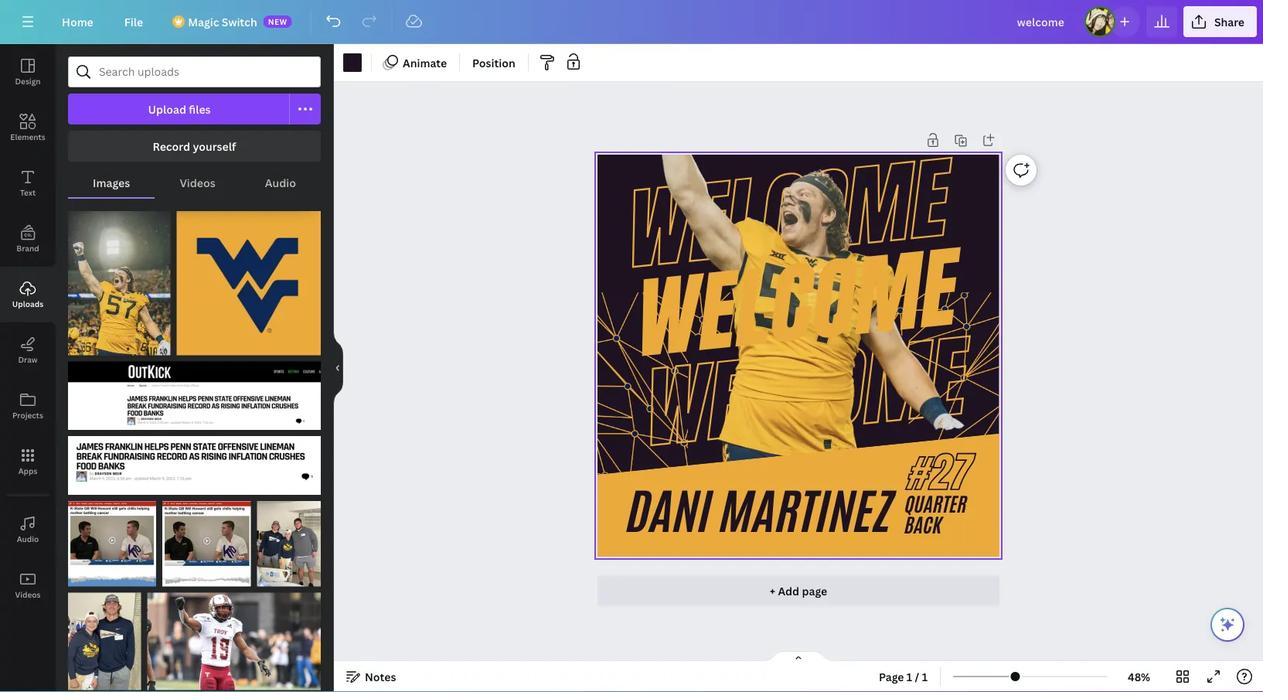 Task type: describe. For each thing, give the bounding box(es) containing it.
page
[[802, 583, 828, 598]]

#27
[[909, 443, 973, 504]]

Design title text field
[[1005, 6, 1079, 37]]

+ add page
[[770, 583, 828, 598]]

quarter
[[906, 490, 968, 519]]

notes button
[[340, 664, 403, 689]]

apps
[[18, 466, 37, 476]]

draw button
[[0, 323, 56, 378]]

page 1 / 1
[[879, 669, 928, 684]]

new
[[268, 16, 288, 27]]

position button
[[466, 50, 522, 75]]

upload files button
[[68, 94, 290, 125]]

Search uploads search field
[[99, 57, 311, 87]]

0 vertical spatial videos button
[[155, 168, 240, 197]]

uploads button
[[0, 267, 56, 323]]

file button
[[112, 6, 156, 37]]

record
[[153, 139, 190, 154]]

0 vertical spatial audio
[[265, 175, 296, 190]]

martinez
[[722, 478, 894, 547]]

quarter back
[[906, 490, 968, 540]]

back
[[906, 512, 943, 540]]

side panel tab list
[[0, 44, 56, 613]]

design button
[[0, 44, 56, 100]]

share
[[1215, 14, 1245, 29]]

upload
[[148, 102, 186, 116]]

elements button
[[0, 100, 56, 155]]

videos inside side panel tab list
[[15, 589, 41, 600]]

images
[[93, 175, 130, 190]]

canva assistant image
[[1219, 616, 1238, 634]]

show pages image
[[762, 651, 836, 663]]

projects
[[12, 410, 43, 420]]

home
[[62, 14, 93, 29]]

home link
[[50, 6, 106, 37]]

uploads
[[12, 299, 43, 309]]



Task type: vqa. For each thing, say whether or not it's contained in the screenshot.
Natural
no



Task type: locate. For each thing, give the bounding box(es) containing it.
dani
[[629, 478, 713, 547]]

1 vertical spatial audio button
[[0, 502, 56, 558]]

audio
[[265, 175, 296, 190], [17, 534, 39, 544]]

group
[[68, 202, 171, 355], [177, 202, 321, 355], [68, 352, 321, 430], [68, 427, 321, 495], [68, 492, 156, 587], [162, 492, 251, 587], [257, 492, 321, 587], [68, 583, 141, 690], [147, 583, 321, 690]]

+ add page button
[[598, 575, 1000, 606]]

1 vertical spatial audio
[[17, 534, 39, 544]]

magic switch
[[188, 14, 257, 29]]

record yourself button
[[68, 131, 321, 162]]

1 horizontal spatial videos
[[180, 175, 216, 190]]

2 1 from the left
[[923, 669, 928, 684]]

dani martinez
[[629, 478, 894, 547]]

1 horizontal spatial audio button
[[240, 168, 321, 197]]

design
[[15, 76, 41, 86]]

1 right /
[[923, 669, 928, 684]]

#1f1122 image
[[343, 53, 362, 72], [343, 53, 362, 72]]

apps button
[[0, 434, 56, 490]]

/
[[916, 669, 920, 684]]

switch
[[222, 14, 257, 29]]

0 horizontal spatial videos button
[[0, 558, 56, 613]]

notes
[[365, 669, 396, 684]]

files
[[189, 102, 211, 116]]

0 vertical spatial videos
[[180, 175, 216, 190]]

0 horizontal spatial videos
[[15, 589, 41, 600]]

audio button
[[240, 168, 321, 197], [0, 502, 56, 558]]

projects button
[[0, 378, 56, 434]]

page
[[879, 669, 905, 684]]

1 horizontal spatial 1
[[923, 669, 928, 684]]

1 1 from the left
[[907, 669, 913, 684]]

text button
[[0, 155, 56, 211]]

record yourself
[[153, 139, 236, 154]]

hide image
[[333, 331, 343, 405]]

yourself
[[193, 139, 236, 154]]

audio inside side panel tab list
[[17, 534, 39, 544]]

upload files
[[148, 102, 211, 116]]

brand
[[16, 243, 39, 253]]

1 left /
[[907, 669, 913, 684]]

draw
[[18, 354, 38, 365]]

0 horizontal spatial audio
[[17, 534, 39, 544]]

48% button
[[1115, 664, 1165, 689]]

videos
[[180, 175, 216, 190], [15, 589, 41, 600]]

images button
[[68, 168, 155, 197]]

elements
[[10, 131, 45, 142]]

0 vertical spatial audio button
[[240, 168, 321, 197]]

add
[[778, 583, 800, 598]]

48%
[[1129, 669, 1151, 684]]

abstract lines background  geometric technology image
[[598, 237, 1014, 653]]

magic
[[188, 14, 219, 29]]

animate button
[[378, 50, 453, 75]]

0 horizontal spatial audio button
[[0, 502, 56, 558]]

welcome
[[623, 134, 957, 296], [632, 223, 966, 385], [641, 313, 975, 475]]

1 vertical spatial videos button
[[0, 558, 56, 613]]

1 vertical spatial videos
[[15, 589, 41, 600]]

brand button
[[0, 211, 56, 267]]

0 horizontal spatial 1
[[907, 669, 913, 684]]

animate
[[403, 55, 447, 70]]

main menu bar
[[0, 0, 1264, 44]]

file
[[124, 14, 143, 29]]

videos button
[[155, 168, 240, 197], [0, 558, 56, 613]]

1 horizontal spatial audio
[[265, 175, 296, 190]]

text
[[20, 187, 36, 198]]

share button
[[1184, 6, 1258, 37]]

1
[[907, 669, 913, 684], [923, 669, 928, 684]]

+
[[770, 583, 776, 598]]

position
[[473, 55, 516, 70]]

1 horizontal spatial videos button
[[155, 168, 240, 197]]



